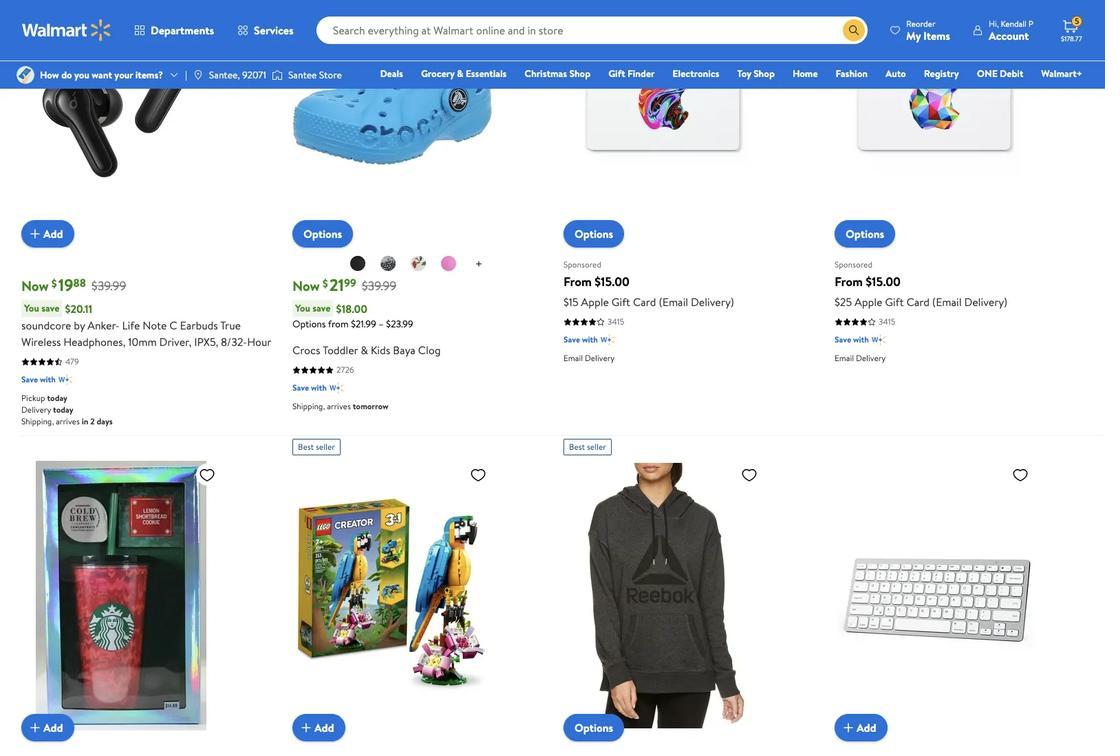Task type: describe. For each thing, give the bounding box(es) containing it.
departments
[[151, 23, 214, 38]]

life
[[122, 318, 140, 333]]

 image for how do you want your items?
[[17, 66, 34, 84]]

88
[[73, 276, 86, 291]]

by
[[74, 318, 85, 333]]

options inside you save $18.00 options from $21.99 – $23.99
[[293, 318, 326, 331]]

deals link
[[374, 66, 410, 81]]

christmas shop
[[525, 67, 591, 81]]

christmas shop link
[[519, 66, 597, 81]]

5
[[1076, 15, 1080, 27]]

99
[[344, 276, 357, 291]]

auto link
[[880, 66, 913, 81]]

$15 apple gift card (email delivery) image
[[564, 0, 764, 237]]

santee store
[[288, 68, 342, 82]]

electronics
[[673, 67, 720, 81]]

$15.00 for from $15.00 $15 apple gift card (email delivery)
[[595, 273, 630, 291]]

arrives inside pickup today delivery today shipping, arrives in 2 days
[[56, 416, 80, 428]]

$18.00
[[336, 301, 368, 317]]

save with left walmart plus icon
[[835, 334, 870, 346]]

gift left finder
[[609, 67, 626, 81]]

–
[[379, 318, 384, 331]]

gift finder link
[[603, 66, 661, 81]]

add to cart image for lego creator 3 in 1 exotic parrot building toy set, transforms to 3 different animal figures - from colorful parrot, to swimming fish, to cute frog, creative toys for kids ages 7 and up, 31136 image
[[298, 720, 315, 737]]

19
[[58, 273, 73, 297]]

kendall
[[1002, 18, 1027, 29]]

ipx5,
[[194, 335, 218, 350]]

$178.77
[[1062, 34, 1083, 43]]

services button
[[226, 14, 306, 47]]

one debit link
[[972, 66, 1030, 81]]

92071
[[242, 68, 266, 82]]

walmart+ link
[[1036, 66, 1089, 81]]

electric pink image
[[440, 256, 457, 272]]

add to favorites list, lego creator 3 in 1 exotic parrot building toy set, transforms to 3 different animal figures - from colorful parrot, to swimming fish, to cute frog, creative toys for kids ages 7 and up, 31136 image
[[470, 467, 487, 484]]

note
[[143, 318, 167, 333]]

add for anker ultra compact slim profile wireless bluetooth keyboard for ios, android, windows and mac image
[[857, 721, 877, 736]]

from $15.00 $15 apple gift card (email delivery)
[[564, 273, 735, 310]]

options link for $25 apple gift card (email delivery) image
[[835, 220, 896, 248]]

save for $18.00
[[313, 302, 331, 315]]

with for the middle walmart plus image
[[311, 382, 327, 394]]

christmas
[[525, 67, 567, 81]]

$21.99
[[351, 318, 377, 331]]

now for 19
[[21, 277, 49, 295]]

finder
[[628, 67, 655, 81]]

3415 for from $15.00 $25 apple gift card (email delivery)
[[879, 316, 896, 328]]

reorder my items
[[907, 18, 951, 43]]

options for the crocs toddler & kids baya clog image
[[304, 227, 342, 242]]

fashion
[[836, 67, 868, 81]]

pickup today delivery today shipping, arrives in 2 days
[[21, 393, 113, 428]]

clog
[[418, 343, 441, 358]]

headphones,
[[64, 335, 126, 350]]

you save $20.11 soundcore by anker- life note c earbuds true wireless headphones, 10mm driver, ipx5, 8/32-hour
[[21, 301, 272, 350]]

gift for from $15.00 $25 apple gift card (email delivery)
[[886, 295, 905, 310]]

2
[[90, 416, 95, 428]]

auto
[[886, 67, 907, 81]]

best for lego creator 3 in 1 exotic parrot building toy set, transforms to 3 different animal figures - from colorful parrot, to swimming fish, to cute frog, creative toys for kids ages 7 and up, 31136 image
[[298, 441, 314, 453]]

fashion link
[[830, 66, 875, 81]]

10mm
[[128, 335, 157, 350]]

seller for reebok women's elite cozy graphic hoodie with drawstring and pockets image
[[587, 441, 607, 453]]

with for right walmart plus image
[[583, 334, 598, 346]]

deals
[[380, 67, 403, 81]]

|
[[185, 68, 187, 82]]

crocs
[[293, 343, 321, 358]]

baya
[[393, 343, 416, 358]]

gift for from $15.00 $15 apple gift card (email delivery)
[[612, 295, 631, 310]]

hi,
[[990, 18, 1000, 29]]

grocery
[[421, 67, 455, 81]]

reebok women's elite cozy graphic hoodie with drawstring and pockets image
[[564, 461, 764, 731]]

hi, kendall p account
[[990, 18, 1034, 43]]

debit
[[1001, 67, 1024, 81]]

add to favorites list, reebok women's elite cozy graphic hoodie with drawstring and pockets image
[[742, 467, 758, 484]]

how do you want your items?
[[40, 68, 163, 82]]

5 $178.77
[[1062, 15, 1083, 43]]

email for from $15.00 $15 apple gift card (email delivery)
[[564, 353, 583, 364]]

479
[[65, 356, 79, 368]]

grocery & essentials link
[[415, 66, 513, 81]]

walmart plus image
[[872, 333, 886, 347]]

save for $20.11
[[41, 302, 60, 315]]

card for from $15.00 $25 apple gift card (email delivery)
[[907, 295, 930, 310]]

save up pickup at the bottom left of page
[[21, 374, 38, 386]]

email for from $15.00 $25 apple gift card (email delivery)
[[835, 353, 855, 364]]

pickup
[[21, 393, 45, 404]]

0 vertical spatial arrives
[[327, 401, 351, 413]]

21
[[330, 273, 344, 297]]

save left walmart plus icon
[[835, 334, 852, 346]]

save down 'crocs'
[[293, 382, 309, 394]]

you for options
[[295, 302, 310, 315]]

registry
[[925, 67, 960, 81]]

starbucks red cold cup with cold brew and cookie image
[[21, 461, 221, 731]]

3415 for from $15.00 $15 apple gift card (email delivery)
[[608, 316, 625, 328]]

now $ 21 99 $39.99
[[293, 273, 397, 297]]

$25 apple gift card (email delivery) image
[[835, 0, 1035, 237]]

want
[[92, 68, 112, 82]]

add for lego creator 3 in 1 exotic parrot building toy set, transforms to 3 different animal figures - from colorful parrot, to swimming fish, to cute frog, creative toys for kids ages 7 and up, 31136 image
[[315, 721, 334, 736]]

one debit
[[978, 67, 1024, 81]]

with for walmart plus image to the left
[[40, 374, 56, 386]]

email delivery for from $15.00 $25 apple gift card (email delivery)
[[835, 353, 887, 364]]

email delivery for from $15.00 $15 apple gift card (email delivery)
[[564, 353, 615, 364]]

save down '$15'
[[564, 334, 581, 346]]

options link for the "$15 apple gift card (email delivery)" image
[[564, 220, 625, 248]]

delivery) for from $15.00 $15 apple gift card (email delivery)
[[691, 295, 735, 310]]

departments button
[[123, 14, 226, 47]]

Search search field
[[317, 17, 868, 44]]

earbuds
[[180, 318, 218, 333]]

1 horizontal spatial add to cart image
[[841, 720, 857, 737]]

in
[[82, 416, 88, 428]]

crocs toddler & kids baya clog image
[[293, 0, 492, 237]]

$25
[[835, 295, 853, 310]]

shipping, inside pickup today delivery today shipping, arrives in 2 days
[[21, 416, 54, 428]]

(email for from $15.00 $15 apple gift card (email delivery)
[[659, 295, 689, 310]]

shipping, arrives tomorrow
[[293, 401, 389, 413]]

delivery for from $15.00 $25 apple gift card (email delivery)
[[857, 353, 887, 364]]

your
[[115, 68, 133, 82]]

delivery for from $15.00 $15 apple gift card (email delivery)
[[585, 353, 615, 364]]

home link
[[787, 66, 825, 81]]

+
[[476, 255, 483, 273]]

toy shop link
[[732, 66, 782, 81]]

cherry image
[[410, 256, 427, 272]]

1 horizontal spatial walmart plus image
[[330, 382, 344, 395]]

Walmart Site-Wide search field
[[317, 17, 868, 44]]



Task type: vqa. For each thing, say whether or not it's contained in the screenshot.
the right arrives
yes



Task type: locate. For each thing, give the bounding box(es) containing it.
from up '$15'
[[564, 273, 592, 291]]

0 horizontal spatial $39.99
[[91, 277, 126, 295]]

crocs toddler & kids baya clog
[[293, 343, 441, 358]]

reorder
[[907, 18, 936, 29]]

0 horizontal spatial add to cart image
[[27, 720, 43, 737]]

$39.99 inside now $ 21 99 $39.99
[[362, 277, 397, 295]]

1 shop from the left
[[570, 67, 591, 81]]

email delivery down walmart plus icon
[[835, 353, 887, 364]]

anker ultra compact slim profile wireless bluetooth keyboard for ios, android, windows and mac image
[[835, 461, 1035, 731]]

1 horizontal spatial add to cart image
[[298, 720, 315, 737]]

$39.99 down black/multi image
[[362, 277, 397, 295]]

add button for anker ultra compact slim profile wireless bluetooth keyboard for ios, android, windows and mac image
[[835, 715, 888, 742]]

 image
[[193, 70, 204, 81]]

walmart plus image up shipping, arrives tomorrow
[[330, 382, 344, 395]]

$ left 21 at left top
[[323, 276, 328, 292]]

 image right 92071
[[272, 68, 283, 82]]

gift finder
[[609, 67, 655, 81]]

add to cart image
[[27, 720, 43, 737], [298, 720, 315, 737]]

2 email delivery from the left
[[835, 353, 887, 364]]

arrives left in
[[56, 416, 80, 428]]

gift right '$15'
[[612, 295, 631, 310]]

2 horizontal spatial delivery
[[857, 353, 887, 364]]

delivery) for from $15.00 $25 apple gift card (email delivery)
[[965, 295, 1008, 310]]

how
[[40, 68, 59, 82]]

2 email from the left
[[835, 353, 855, 364]]

home
[[793, 67, 819, 81]]

$39.99 inside now $ 19 88 $39.99
[[91, 277, 126, 295]]

from inside from $15.00 $25 apple gift card (email delivery)
[[835, 273, 863, 291]]

0 horizontal spatial best seller
[[298, 441, 335, 453]]

2 $15.00 from the left
[[866, 273, 901, 291]]

you inside you save $18.00 options from $21.99 – $23.99
[[295, 302, 310, 315]]

$15.00 inside from $15.00 $25 apple gift card (email delivery)
[[866, 273, 901, 291]]

save with up pickup at the bottom left of page
[[21, 374, 56, 386]]

black/multi image
[[380, 256, 396, 272]]

shop right christmas
[[570, 67, 591, 81]]

options link for the crocs toddler & kids baya clog image
[[293, 220, 353, 248]]

1 horizontal spatial apple
[[855, 295, 883, 310]]

save with up shipping, arrives tomorrow
[[293, 382, 327, 394]]

(email inside from $15.00 $25 apple gift card (email delivery)
[[933, 295, 962, 310]]

1 horizontal spatial seller
[[587, 441, 607, 453]]

arrives left 'tomorrow'
[[327, 401, 351, 413]]

sponsored up the "$25"
[[835, 259, 873, 270]]

soundcore
[[21, 318, 71, 333]]

items?
[[135, 68, 163, 82]]

0 horizontal spatial arrives
[[56, 416, 80, 428]]

apple
[[582, 295, 609, 310], [855, 295, 883, 310]]

1 card from the left
[[634, 295, 657, 310]]

grocery & essentials
[[421, 67, 507, 81]]

1 horizontal spatial now
[[293, 277, 320, 295]]

walmart image
[[22, 19, 112, 41]]

my
[[907, 28, 922, 43]]

1 horizontal spatial shipping,
[[293, 401, 325, 413]]

3415 up walmart plus icon
[[879, 316, 896, 328]]

1 horizontal spatial save
[[313, 302, 331, 315]]

1 horizontal spatial arrives
[[327, 401, 351, 413]]

2 now from the left
[[293, 277, 320, 295]]

from
[[328, 318, 349, 331]]

1 horizontal spatial you
[[295, 302, 310, 315]]

0 horizontal spatial you
[[24, 302, 39, 315]]

0 horizontal spatial (email
[[659, 295, 689, 310]]

kids
[[371, 343, 391, 358]]

gift
[[609, 67, 626, 81], [612, 295, 631, 310], [886, 295, 905, 310]]

1 vertical spatial &
[[361, 343, 368, 358]]

do
[[61, 68, 72, 82]]

2 sponsored from the left
[[835, 259, 873, 270]]

you inside you save $20.11 soundcore by anker- life note c earbuds true wireless headphones, 10mm driver, ipx5, 8/32-hour
[[24, 302, 39, 315]]

shipping,
[[293, 401, 325, 413], [21, 416, 54, 428]]

 image left how
[[17, 66, 34, 84]]

2 shop from the left
[[754, 67, 775, 81]]

hour
[[247, 335, 272, 350]]

with for walmart plus icon
[[854, 334, 870, 346]]

$ inside now $ 21 99 $39.99
[[323, 276, 328, 292]]

$15.00 for from $15.00 $25 apple gift card (email delivery)
[[866, 273, 901, 291]]

add button
[[21, 220, 74, 248], [21, 715, 74, 742], [293, 715, 345, 742], [835, 715, 888, 742]]

(email
[[659, 295, 689, 310], [933, 295, 962, 310]]

toddler
[[323, 343, 358, 358]]

registry link
[[918, 66, 966, 81]]

0 horizontal spatial $
[[52, 276, 57, 292]]

3415 down from $15.00 $15 apple gift card (email delivery)
[[608, 316, 625, 328]]

1 best from the left
[[298, 441, 314, 453]]

0 horizontal spatial save
[[41, 302, 60, 315]]

save inside you save $18.00 options from $21.99 – $23.99
[[313, 302, 331, 315]]

$ for 21
[[323, 276, 328, 292]]

shipping, down 'crocs'
[[293, 401, 325, 413]]

1 horizontal spatial email
[[835, 353, 855, 364]]

2 from from the left
[[835, 273, 863, 291]]

seller
[[316, 441, 335, 453], [587, 441, 607, 453]]

1 $39.99 from the left
[[91, 277, 126, 295]]

1 now from the left
[[21, 277, 49, 295]]

2 best from the left
[[570, 441, 585, 453]]

3415
[[608, 316, 625, 328], [879, 316, 896, 328]]

lego creator 3 in 1 exotic parrot building toy set, transforms to 3 different animal figures - from colorful parrot, to swimming fish, to cute frog, creative toys for kids ages 7 and up, 31136 image
[[293, 461, 492, 731]]

today
[[47, 393, 68, 404], [53, 404, 73, 416]]

0 horizontal spatial card
[[634, 295, 657, 310]]

gift inside from $15.00 $25 apple gift card (email delivery)
[[886, 295, 905, 310]]

1 horizontal spatial email delivery
[[835, 353, 887, 364]]

0 horizontal spatial shop
[[570, 67, 591, 81]]

2 3415 from the left
[[879, 316, 896, 328]]

you for soundcore
[[24, 302, 39, 315]]

best
[[298, 441, 314, 453], [570, 441, 585, 453]]

2 best seller from the left
[[570, 441, 607, 453]]

1 horizontal spatial from
[[835, 273, 863, 291]]

0 horizontal spatial seller
[[316, 441, 335, 453]]

from for from $15.00 $25 apple gift card (email delivery)
[[835, 273, 863, 291]]

walmart plus image down 479
[[58, 373, 72, 387]]

& right 'grocery'
[[457, 67, 464, 81]]

1 add to cart image from the left
[[27, 720, 43, 737]]

1 apple from the left
[[582, 295, 609, 310]]

email delivery
[[564, 353, 615, 364], [835, 353, 887, 364]]

email down the "$25"
[[835, 353, 855, 364]]

card for from $15.00 $15 apple gift card (email delivery)
[[634, 295, 657, 310]]

1 sponsored from the left
[[564, 259, 602, 270]]

anker-
[[88, 318, 120, 333]]

soundcore by anker- life note c earbuds true wireless headphones, 10mm driver, ipx5, 8/32-hour image
[[21, 0, 221, 237]]

2 (email from the left
[[933, 295, 962, 310]]

sponsored up '$15'
[[564, 259, 602, 270]]

p
[[1029, 18, 1034, 29]]

seller for lego creator 3 in 1 exotic parrot building toy set, transforms to 3 different animal figures - from colorful parrot, to swimming fish, to cute frog, creative toys for kids ages 7 and up, 31136 image
[[316, 441, 335, 453]]

1 $ from the left
[[52, 276, 57, 292]]

0 horizontal spatial from
[[564, 273, 592, 291]]

apple right '$15'
[[582, 295, 609, 310]]

today right pickup at the bottom left of page
[[47, 393, 68, 404]]

now for 21
[[293, 277, 320, 295]]

email
[[564, 353, 583, 364], [835, 353, 855, 364]]

store
[[319, 68, 342, 82]]

now
[[21, 277, 49, 295], [293, 277, 320, 295]]

1 vertical spatial add to cart image
[[841, 720, 857, 737]]

black image
[[350, 256, 366, 272]]

save with down '$15'
[[564, 334, 598, 346]]

1 vertical spatial shipping,
[[21, 416, 54, 428]]

walmart plus image
[[601, 333, 615, 347], [58, 373, 72, 387], [330, 382, 344, 395]]

from
[[564, 273, 592, 291], [835, 273, 863, 291]]

1 horizontal spatial $15.00
[[866, 273, 901, 291]]

add button for starbucks red cold cup with cold brew and cookie image
[[21, 715, 74, 742]]

2 delivery) from the left
[[965, 295, 1008, 310]]

0 horizontal spatial delivery)
[[691, 295, 735, 310]]

toy shop
[[738, 67, 775, 81]]

1 horizontal spatial  image
[[272, 68, 283, 82]]

 image
[[17, 66, 34, 84], [272, 68, 283, 82]]

today left in
[[53, 404, 73, 416]]

1 horizontal spatial $39.99
[[362, 277, 397, 295]]

2726
[[337, 364, 354, 376]]

save up "from"
[[313, 302, 331, 315]]

1 from from the left
[[564, 273, 592, 291]]

2 add to cart image from the left
[[298, 720, 315, 737]]

days
[[97, 416, 113, 428]]

1 email from the left
[[564, 353, 583, 364]]

2 $39.99 from the left
[[362, 277, 397, 295]]

items
[[924, 28, 951, 43]]

 image for santee store
[[272, 68, 283, 82]]

1 horizontal spatial 3415
[[879, 316, 896, 328]]

apple right the "$25"
[[855, 295, 883, 310]]

from inside from $15.00 $15 apple gift card (email delivery)
[[564, 273, 592, 291]]

add to cart image for starbucks red cold cup with cold brew and cookie image
[[27, 720, 43, 737]]

$23.99
[[386, 318, 414, 331]]

1 you from the left
[[24, 302, 39, 315]]

1 3415 from the left
[[608, 316, 625, 328]]

1 horizontal spatial delivery
[[585, 353, 615, 364]]

0 horizontal spatial  image
[[17, 66, 34, 84]]

$ left 19
[[52, 276, 57, 292]]

0 horizontal spatial apple
[[582, 295, 609, 310]]

you save $18.00 options from $21.99 – $23.99
[[293, 301, 414, 331]]

now $ 19 88 $39.99
[[21, 273, 126, 297]]

$39.99 right 88
[[91, 277, 126, 295]]

shop for toy shop
[[754, 67, 775, 81]]

1 horizontal spatial (email
[[933, 295, 962, 310]]

best for reebok women's elite cozy graphic hoodie with drawstring and pockets image
[[570, 441, 585, 453]]

1 vertical spatial arrives
[[56, 416, 80, 428]]

delivery inside pickup today delivery today shipping, arrives in 2 days
[[21, 404, 51, 416]]

add to cart image
[[27, 226, 43, 242], [841, 720, 857, 737]]

now left 21 at left top
[[293, 277, 320, 295]]

delivery)
[[691, 295, 735, 310], [965, 295, 1008, 310]]

1 delivery) from the left
[[691, 295, 735, 310]]

8/32-
[[221, 335, 247, 350]]

now inside now $ 19 88 $39.99
[[21, 277, 49, 295]]

options for the "$15 apple gift card (email delivery)" image
[[575, 227, 614, 242]]

save with
[[564, 334, 598, 346], [835, 334, 870, 346], [21, 374, 56, 386], [293, 382, 327, 394]]

santee, 92071
[[209, 68, 266, 82]]

options link
[[293, 220, 353, 248], [564, 220, 625, 248], [835, 220, 896, 248], [564, 715, 625, 742]]

sponsored for from $15.00 $15 apple gift card (email delivery)
[[564, 259, 602, 270]]

2 seller from the left
[[587, 441, 607, 453]]

+ button
[[465, 253, 494, 276]]

2 you from the left
[[295, 302, 310, 315]]

add button for lego creator 3 in 1 exotic parrot building toy set, transforms to 3 different animal figures - from colorful parrot, to swimming fish, to cute frog, creative toys for kids ages 7 and up, 31136 image
[[293, 715, 345, 742]]

best seller for reebok women's elite cozy graphic hoodie with drawstring and pockets image
[[570, 441, 607, 453]]

0 horizontal spatial 3415
[[608, 316, 625, 328]]

one
[[978, 67, 998, 81]]

$15
[[564, 295, 579, 310]]

now inside now $ 21 99 $39.99
[[293, 277, 320, 295]]

apple for from $15.00 $25 apple gift card (email delivery)
[[855, 295, 883, 310]]

email down '$15'
[[564, 353, 583, 364]]

electronics link
[[667, 66, 726, 81]]

gift inside from $15.00 $15 apple gift card (email delivery)
[[612, 295, 631, 310]]

$ inside now $ 19 88 $39.99
[[52, 276, 57, 292]]

apple for from $15.00 $15 apple gift card (email delivery)
[[582, 295, 609, 310]]

0 horizontal spatial best
[[298, 441, 314, 453]]

save inside you save $20.11 soundcore by anker- life note c earbuds true wireless headphones, 10mm driver, ipx5, 8/32-hour
[[41, 302, 60, 315]]

0 vertical spatial &
[[457, 67, 464, 81]]

delivery) inside from $15.00 $15 apple gift card (email delivery)
[[691, 295, 735, 310]]

from $15.00 $25 apple gift card (email delivery)
[[835, 273, 1008, 310]]

add to favorites list, starbucks red cold cup with cold brew and cookie image
[[199, 467, 216, 484]]

1 horizontal spatial best seller
[[570, 441, 607, 453]]

0 horizontal spatial email
[[564, 353, 583, 364]]

tomorrow
[[353, 401, 389, 413]]

0 horizontal spatial $15.00
[[595, 273, 630, 291]]

best seller
[[298, 441, 335, 453], [570, 441, 607, 453]]

0 horizontal spatial delivery
[[21, 404, 51, 416]]

delivery) inside from $15.00 $25 apple gift card (email delivery)
[[965, 295, 1008, 310]]

best seller for lego creator 3 in 1 exotic parrot building toy set, transforms to 3 different animal figures - from colorful parrot, to swimming fish, to cute frog, creative toys for kids ages 7 and up, 31136 image
[[298, 441, 335, 453]]

& left kids
[[361, 343, 368, 358]]

with
[[583, 334, 598, 346], [854, 334, 870, 346], [40, 374, 56, 386], [311, 382, 327, 394]]

0 horizontal spatial shipping,
[[21, 416, 54, 428]]

arrives
[[327, 401, 351, 413], [56, 416, 80, 428]]

card inside from $15.00 $25 apple gift card (email delivery)
[[907, 295, 930, 310]]

wireless
[[21, 335, 61, 350]]

2 $ from the left
[[323, 276, 328, 292]]

options
[[304, 227, 342, 242], [575, 227, 614, 242], [846, 227, 885, 242], [293, 318, 326, 331], [575, 721, 614, 736]]

2 horizontal spatial walmart plus image
[[601, 333, 615, 347]]

services
[[254, 23, 294, 38]]

essentials
[[466, 67, 507, 81]]

1 email delivery from the left
[[564, 353, 615, 364]]

$20.11
[[65, 301, 92, 317]]

gift up walmart plus icon
[[886, 295, 905, 310]]

save
[[564, 334, 581, 346], [835, 334, 852, 346], [21, 374, 38, 386], [293, 382, 309, 394]]

(email for from $15.00 $25 apple gift card (email delivery)
[[933, 295, 962, 310]]

options for $25 apple gift card (email delivery) image
[[846, 227, 885, 242]]

$39.99 for 21
[[362, 277, 397, 295]]

you
[[24, 302, 39, 315], [295, 302, 310, 315]]

apple inside from $15.00 $25 apple gift card (email delivery)
[[855, 295, 883, 310]]

$
[[52, 276, 57, 292], [323, 276, 328, 292]]

add for starbucks red cold cup with cold brew and cookie image
[[43, 721, 63, 736]]

1 horizontal spatial delivery)
[[965, 295, 1008, 310]]

account
[[990, 28, 1030, 43]]

true
[[220, 318, 241, 333]]

you
[[74, 68, 89, 82]]

toy
[[738, 67, 752, 81]]

1 $15.00 from the left
[[595, 273, 630, 291]]

$ for 19
[[52, 276, 57, 292]]

now left 19
[[21, 277, 49, 295]]

&
[[457, 67, 464, 81], [361, 343, 368, 358]]

search icon image
[[849, 25, 860, 36]]

shop for christmas shop
[[570, 67, 591, 81]]

2 save from the left
[[313, 302, 331, 315]]

0 horizontal spatial add to cart image
[[27, 226, 43, 242]]

2 card from the left
[[907, 295, 930, 310]]

1 save from the left
[[41, 302, 60, 315]]

1 horizontal spatial sponsored
[[835, 259, 873, 270]]

1 horizontal spatial best
[[570, 441, 585, 453]]

0 horizontal spatial walmart plus image
[[58, 373, 72, 387]]

from for from $15.00 $15 apple gift card (email delivery)
[[564, 273, 592, 291]]

santee
[[288, 68, 317, 82]]

you up 'crocs'
[[295, 302, 310, 315]]

0 horizontal spatial &
[[361, 343, 368, 358]]

$39.99 for 19
[[91, 277, 126, 295]]

shop inside 'link'
[[570, 67, 591, 81]]

apple inside from $15.00 $15 apple gift card (email delivery)
[[582, 295, 609, 310]]

0 vertical spatial shipping,
[[293, 401, 325, 413]]

walmart plus image down from $15.00 $15 apple gift card (email delivery)
[[601, 333, 615, 347]]

shop right toy
[[754, 67, 775, 81]]

1 seller from the left
[[316, 441, 335, 453]]

add to favorites list, anker ultra compact slim profile wireless bluetooth keyboard for ios, android, windows and mac image
[[1013, 467, 1030, 484]]

delivery
[[585, 353, 615, 364], [857, 353, 887, 364], [21, 404, 51, 416]]

sponsored for from $15.00 $25 apple gift card (email delivery)
[[835, 259, 873, 270]]

save up soundcore
[[41, 302, 60, 315]]

1 horizontal spatial &
[[457, 67, 464, 81]]

1 horizontal spatial $
[[323, 276, 328, 292]]

walmart+
[[1042, 67, 1083, 81]]

2 apple from the left
[[855, 295, 883, 310]]

1 (email from the left
[[659, 295, 689, 310]]

0 horizontal spatial sponsored
[[564, 259, 602, 270]]

shipping, down pickup at the bottom left of page
[[21, 416, 54, 428]]

1 horizontal spatial card
[[907, 295, 930, 310]]

1 best seller from the left
[[298, 441, 335, 453]]

c
[[170, 318, 177, 333]]

0 vertical spatial add to cart image
[[27, 226, 43, 242]]

(email inside from $15.00 $15 apple gift card (email delivery)
[[659, 295, 689, 310]]

from up the "$25"
[[835, 273, 863, 291]]

you up soundcore
[[24, 302, 39, 315]]

email delivery down '$15'
[[564, 353, 615, 364]]

0 horizontal spatial now
[[21, 277, 49, 295]]

card inside from $15.00 $15 apple gift card (email delivery)
[[634, 295, 657, 310]]

0 horizontal spatial email delivery
[[564, 353, 615, 364]]

1 horizontal spatial shop
[[754, 67, 775, 81]]

$15.00 inside from $15.00 $15 apple gift card (email delivery)
[[595, 273, 630, 291]]



